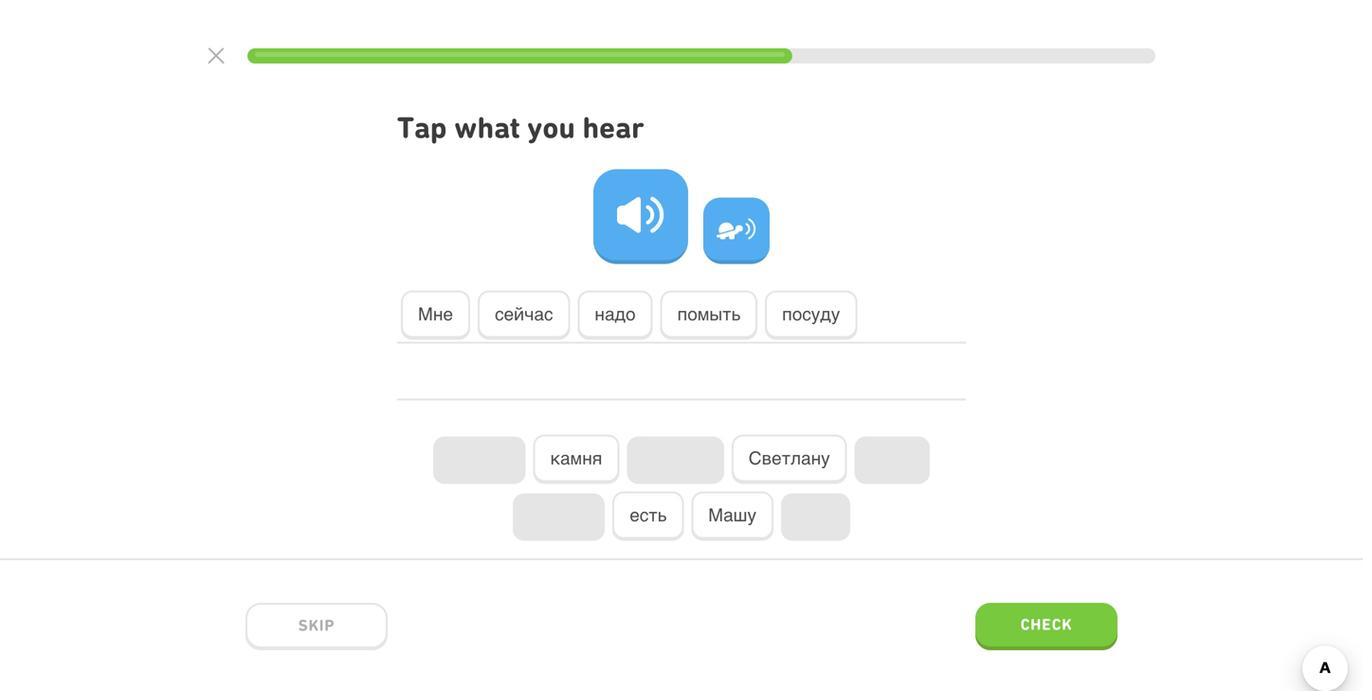 Task type: locate. For each thing, give the bounding box(es) containing it.
мне button
[[401, 291, 470, 340]]

tap
[[397, 110, 447, 145]]

камня
[[551, 448, 603, 469]]

надо
[[595, 304, 636, 324]]

check button
[[976, 603, 1118, 651]]

есть button
[[613, 492, 684, 541]]

you
[[527, 110, 576, 145]]

hear
[[583, 110, 645, 145]]

skip button
[[246, 603, 388, 651]]

progress bar
[[248, 48, 1156, 64]]

надо button
[[578, 291, 653, 340]]

skip
[[298, 616, 335, 635]]

помыть
[[678, 304, 741, 324]]

помыть button
[[661, 291, 758, 340]]

посуду
[[782, 304, 840, 324]]

сейчас button
[[478, 291, 570, 340]]

мне
[[418, 304, 453, 324]]

what
[[454, 110, 520, 145]]



Task type: describe. For each thing, give the bounding box(es) containing it.
check
[[1021, 615, 1073, 634]]

светлану button
[[732, 435, 847, 484]]

посуду button
[[765, 291, 858, 340]]

машу button
[[692, 492, 774, 541]]

сейчас
[[495, 304, 553, 324]]

камня button
[[534, 435, 620, 484]]

tap what you hear
[[397, 110, 645, 145]]

машу
[[709, 505, 757, 525]]

светлану
[[749, 448, 830, 469]]

есть
[[630, 505, 667, 525]]



Task type: vqa. For each thing, say whether or not it's contained in the screenshot.
надо
yes



